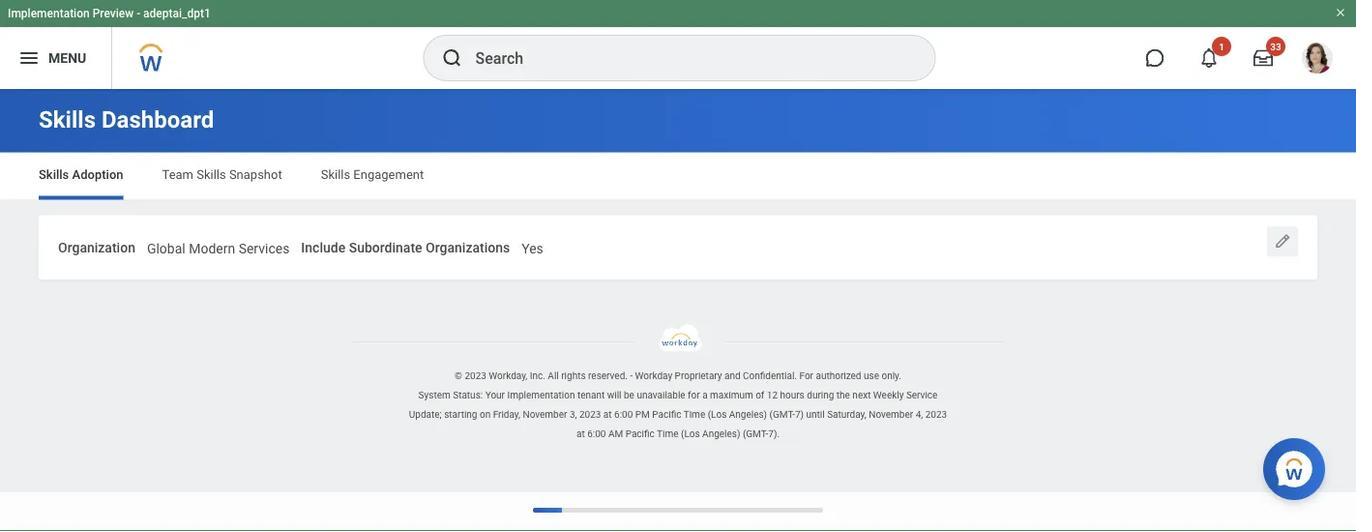 Task type: vqa. For each thing, say whether or not it's contained in the screenshot.
right chevron down icon
no



Task type: describe. For each thing, give the bounding box(es) containing it.
0 vertical spatial 6:00
[[614, 409, 633, 420]]

profile logan mcneil image
[[1302, 43, 1333, 77]]

team skills snapshot
[[162, 167, 282, 182]]

skills dashboard
[[39, 106, 214, 134]]

organization
[[58, 239, 135, 255]]

service
[[906, 389, 938, 401]]

engagement
[[353, 167, 424, 182]]

2 horizontal spatial 2023
[[925, 409, 947, 420]]

use
[[864, 370, 879, 381]]

menu
[[48, 50, 86, 66]]

global modern services
[[147, 240, 290, 256]]

include subordinate organizations
[[301, 239, 510, 255]]

- inside menu banner
[[137, 7, 140, 20]]

until
[[806, 409, 825, 420]]

weekly
[[873, 389, 904, 401]]

system
[[418, 389, 451, 401]]

1
[[1219, 41, 1225, 52]]

menu banner
[[0, 0, 1356, 89]]

0 vertical spatial angeles)
[[729, 409, 767, 420]]

0 horizontal spatial time
[[657, 428, 679, 439]]

next
[[853, 389, 871, 401]]

maximum
[[710, 389, 753, 401]]

modern
[[189, 240, 235, 256]]

Yes text field
[[522, 229, 544, 262]]

unavailable
[[637, 389, 686, 401]]

0 vertical spatial (gmt-
[[770, 409, 795, 420]]

© 2023 workday, inc. all rights reserved. - workday proprietary and confidential. for authorized use only. system status: your implementation tenant will be unavailable for a maximum of 12 hours during the next weekly service update; starting on friday, november 3, 2023 at 6:00 pm pacific time (los angeles) (gmt-7) until saturday, november 4, 2023 at 6:00 am pacific time (los angeles) (gmt-7).
[[409, 370, 947, 439]]

for
[[800, 370, 814, 381]]

tenant
[[577, 389, 605, 401]]

1 horizontal spatial time
[[684, 409, 705, 420]]

a
[[702, 389, 708, 401]]

include
[[301, 239, 346, 255]]

during
[[807, 389, 834, 401]]

reserved.
[[588, 370, 628, 381]]

1 vertical spatial pacific
[[626, 428, 655, 439]]

all
[[548, 370, 559, 381]]

0 horizontal spatial (gmt-
[[743, 428, 768, 439]]

hours
[[780, 389, 805, 401]]

implementation inside © 2023 workday, inc. all rights reserved. - workday proprietary and confidential. for authorized use only. system status: your implementation tenant will be unavailable for a maximum of 12 hours during the next weekly service update; starting on friday, november 3, 2023 at 6:00 pm pacific time (los angeles) (gmt-7) until saturday, november 4, 2023 at 6:00 am pacific time (los angeles) (gmt-7).
[[507, 389, 575, 401]]

proprietary
[[675, 370, 722, 381]]

skills for skills adoption
[[39, 167, 69, 182]]

snapshot
[[229, 167, 282, 182]]

on
[[480, 409, 491, 420]]

edit image
[[1273, 232, 1292, 251]]

inc.
[[530, 370, 545, 381]]

preview
[[93, 7, 134, 20]]

update;
[[409, 409, 442, 420]]

only.
[[882, 370, 902, 381]]

the
[[837, 389, 850, 401]]

justify image
[[17, 46, 41, 70]]

will
[[607, 389, 622, 401]]

1 vertical spatial angeles)
[[702, 428, 740, 439]]



Task type: locate. For each thing, give the bounding box(es) containing it.
1 vertical spatial 6:00
[[587, 428, 606, 439]]

november left 3,
[[523, 409, 567, 420]]

workday,
[[489, 370, 528, 381]]

1 november from the left
[[523, 409, 567, 420]]

1 vertical spatial at
[[577, 428, 585, 439]]

skills right team
[[197, 167, 226, 182]]

time
[[684, 409, 705, 420], [657, 428, 679, 439]]

skills for skills engagement
[[321, 167, 350, 182]]

1 vertical spatial (gmt-
[[743, 428, 768, 439]]

1 vertical spatial time
[[657, 428, 679, 439]]

1 horizontal spatial -
[[630, 370, 633, 381]]

close environment banner image
[[1335, 7, 1347, 18]]

1 horizontal spatial (gmt-
[[770, 409, 795, 420]]

saturday,
[[827, 409, 867, 420]]

0 vertical spatial (los
[[708, 409, 727, 420]]

(gmt-
[[770, 409, 795, 420], [743, 428, 768, 439]]

confidential.
[[743, 370, 797, 381]]

skills up skills adoption
[[39, 106, 96, 134]]

skills engagement
[[321, 167, 424, 182]]

0 vertical spatial pacific
[[652, 409, 681, 420]]

2023 right ©
[[465, 370, 486, 381]]

- right preview
[[137, 7, 140, 20]]

- inside © 2023 workday, inc. all rights reserved. - workday proprietary and confidential. for authorized use only. system status: your implementation tenant will be unavailable for a maximum of 12 hours during the next weekly service update; starting on friday, november 3, 2023 at 6:00 pm pacific time (los angeles) (gmt-7) until saturday, november 4, 2023 at 6:00 am pacific time (los angeles) (gmt-7).
[[630, 370, 633, 381]]

rights
[[561, 370, 586, 381]]

at
[[604, 409, 612, 420], [577, 428, 585, 439]]

tab list containing skills adoption
[[19, 153, 1337, 200]]

subordinate
[[349, 239, 422, 255]]

1 horizontal spatial at
[[604, 409, 612, 420]]

be
[[624, 389, 635, 401]]

33
[[1270, 41, 1282, 52]]

Search Workday  search field
[[475, 37, 895, 79]]

1 vertical spatial implementation
[[507, 389, 575, 401]]

adoption
[[72, 167, 123, 182]]

1 button
[[1188, 37, 1231, 79]]

pm
[[635, 409, 650, 420]]

implementation inside menu banner
[[8, 7, 90, 20]]

november down weekly
[[869, 409, 913, 420]]

skills adoption
[[39, 167, 123, 182]]

global
[[147, 240, 185, 256]]

implementation up menu dropdown button
[[8, 7, 90, 20]]

1 horizontal spatial 2023
[[579, 409, 601, 420]]

0 vertical spatial implementation
[[8, 7, 90, 20]]

search image
[[441, 46, 464, 70]]

(los down maximum
[[708, 409, 727, 420]]

inbox large image
[[1254, 48, 1273, 68]]

tab list inside skills dashboard main content
[[19, 153, 1337, 200]]

1 horizontal spatial 6:00
[[614, 409, 633, 420]]

implementation down the inc.
[[507, 389, 575, 401]]

yes
[[522, 240, 544, 256]]

pacific
[[652, 409, 681, 420], [626, 428, 655, 439]]

0 horizontal spatial implementation
[[8, 7, 90, 20]]

skills left adoption
[[39, 167, 69, 182]]

status:
[[453, 389, 483, 401]]

team
[[162, 167, 193, 182]]

time down the unavailable
[[657, 428, 679, 439]]

-
[[137, 7, 140, 20], [630, 370, 633, 381]]

time down the for
[[684, 409, 705, 420]]

0 horizontal spatial 2023
[[465, 370, 486, 381]]

skills dashboard main content
[[0, 89, 1356, 293]]

1 vertical spatial -
[[630, 370, 633, 381]]

adeptai_dpt1
[[143, 7, 211, 20]]

include subordinate organizations element
[[522, 228, 544, 263]]

(los
[[708, 409, 727, 420], [681, 428, 700, 439]]

7)
[[795, 409, 804, 420]]

Global Modern Services text field
[[147, 229, 290, 262]]

4,
[[916, 409, 923, 420]]

0 horizontal spatial at
[[577, 428, 585, 439]]

skills for skills dashboard
[[39, 106, 96, 134]]

friday,
[[493, 409, 520, 420]]

(gmt- up 7).
[[770, 409, 795, 420]]

- up be
[[630, 370, 633, 381]]

dashboard
[[102, 106, 214, 134]]

angeles)
[[729, 409, 767, 420], [702, 428, 740, 439]]

1 horizontal spatial implementation
[[507, 389, 575, 401]]

pacific down pm
[[626, 428, 655, 439]]

12
[[767, 389, 778, 401]]

3,
[[570, 409, 577, 420]]

0 horizontal spatial november
[[523, 409, 567, 420]]

for
[[688, 389, 700, 401]]

organizations
[[426, 239, 510, 255]]

footer containing © 2023 workday, inc. all rights reserved. - workday proprietary and confidential. for authorized use only. system status: your implementation tenant will be unavailable for a maximum of 12 hours during the next weekly service update; starting on friday, november 3, 2023 at 6:00 pm pacific time (los angeles) (gmt-7) until saturday, november 4, 2023 at 6:00 am pacific time (los angeles) (gmt-7).
[[0, 324, 1356, 443]]

6:00
[[614, 409, 633, 420], [587, 428, 606, 439]]

skills
[[39, 106, 96, 134], [39, 167, 69, 182], [197, 167, 226, 182], [321, 167, 350, 182]]

menu button
[[0, 27, 111, 89]]

of
[[756, 389, 765, 401]]

your
[[485, 389, 505, 401]]

1 horizontal spatial (los
[[708, 409, 727, 420]]

33 button
[[1242, 37, 1286, 79]]

0 vertical spatial time
[[684, 409, 705, 420]]

0 horizontal spatial -
[[137, 7, 140, 20]]

2023
[[465, 370, 486, 381], [579, 409, 601, 420], [925, 409, 947, 420]]

pacific down the unavailable
[[652, 409, 681, 420]]

(los down the for
[[681, 428, 700, 439]]

am
[[608, 428, 623, 439]]

authorized
[[816, 370, 861, 381]]

angeles) down of
[[729, 409, 767, 420]]

6:00 left pm
[[614, 409, 633, 420]]

0 horizontal spatial (los
[[681, 428, 700, 439]]

workday
[[635, 370, 672, 381]]

2023 right 3,
[[579, 409, 601, 420]]

notifications large image
[[1200, 48, 1219, 68]]

at down 3,
[[577, 428, 585, 439]]

skills left the engagement
[[321, 167, 350, 182]]

0 vertical spatial at
[[604, 409, 612, 420]]

november
[[523, 409, 567, 420], [869, 409, 913, 420]]

services
[[239, 240, 290, 256]]

0 vertical spatial -
[[137, 7, 140, 20]]

0 horizontal spatial 6:00
[[587, 428, 606, 439]]

at down will
[[604, 409, 612, 420]]

and
[[725, 370, 741, 381]]

starting
[[444, 409, 477, 420]]

footer
[[0, 324, 1356, 443]]

implementation preview -   adeptai_dpt1
[[8, 7, 211, 20]]

©
[[455, 370, 462, 381]]

7).
[[768, 428, 780, 439]]

1 horizontal spatial november
[[869, 409, 913, 420]]

tab list
[[19, 153, 1337, 200]]

implementation
[[8, 7, 90, 20], [507, 389, 575, 401]]

1 vertical spatial (los
[[681, 428, 700, 439]]

6:00 left am
[[587, 428, 606, 439]]

2 november from the left
[[869, 409, 913, 420]]

2023 right the 4,
[[925, 409, 947, 420]]

(gmt- down of
[[743, 428, 768, 439]]

angeles) down maximum
[[702, 428, 740, 439]]

organization element
[[147, 228, 290, 263]]



